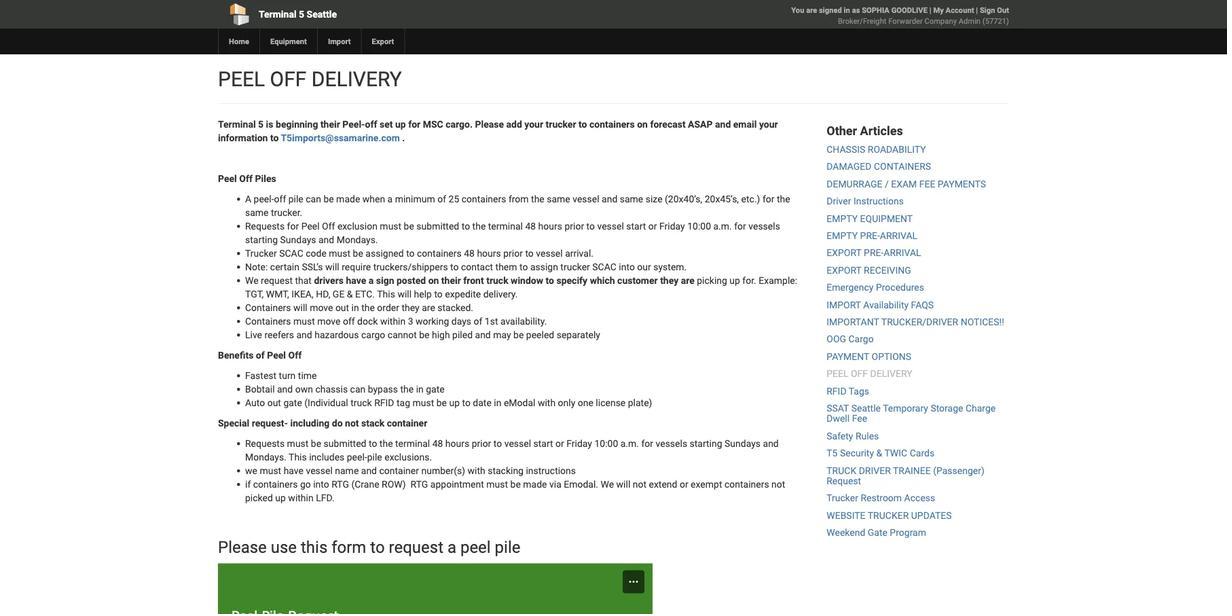 Task type: locate. For each thing, give the bounding box(es) containing it.
will down ikea, on the left top of the page
[[293, 302, 308, 313]]

peel inside a peel-off pile can be made when a minimum of 25 containers from the same vessel and same size (20x40's, 20x45's, etc.) for the same trucker. requests for peel off exclusion must be submitted to the terminal 48 hours prior to vessel start or friday 10:00 a.m. for vessels starting sundays and mondays. trucker scac code must be assigned to containers 48 hours prior to vessel arrival. note: certain ssl's will require truckers/shippers to contact them to assign trucker scac into our system.
[[301, 220, 320, 232]]

1 horizontal spatial seattle
[[852, 403, 881, 414]]

please
[[475, 119, 504, 130], [218, 538, 267, 557]]

use
[[271, 538, 297, 557]]

to
[[579, 119, 587, 130], [270, 132, 279, 143], [462, 220, 470, 232], [587, 220, 595, 232], [406, 248, 415, 259], [525, 248, 534, 259], [450, 261, 459, 272], [520, 261, 528, 272], [546, 275, 554, 286], [434, 288, 443, 300], [462, 397, 471, 408], [369, 438, 377, 449], [494, 438, 502, 449], [371, 538, 385, 557]]

trucker up specify
[[561, 261, 590, 272]]

email
[[734, 119, 757, 130]]

vessels inside a peel-off pile can be made when a minimum of 25 containers from the same vessel and same size (20x40's, 20x45's, etc.) for the same trucker. requests for peel off exclusion must be submitted to the terminal 48 hours prior to vessel start or friday 10:00 a.m. for vessels starting sundays and mondays. trucker scac code must be assigned to containers 48 hours prior to vessel arrival. note: certain ssl's will require truckers/shippers to contact them to assign trucker scac into our system.
[[749, 220, 781, 232]]

1 vertical spatial trucker
[[827, 493, 859, 504]]

peel- inside the requests must be submitted to the terminal 48 hours prior to vessel start or friday 10:00 a.m. for vessels starting sundays and mondays. this includes peel-pile exclusions. we must have vessel name and container number(s) with stacking instructions if containers go into rtg (crane row)  rtg appointment must be made via emodal. we will not extend or exempt containers not picked up within lfd.
[[347, 451, 367, 463]]

1 vertical spatial off
[[322, 220, 335, 232]]

peel inside other articles chassis roadability damaged containers demurrage / exam fee payments driver instructions empty equipment empty pre-arrival export pre-arrival export receiving emergency procedures import availability faqs important trucker/driver notices!! oog cargo payment options peel off delivery rfid tags ssat seattle temporary storage charge dwell fee safety rules t5 security & twic cards truck driver trainee (passenger) request trucker restroom access website trucker updates weekend gate program
[[827, 368, 849, 379]]

| left "sign"
[[976, 6, 978, 15]]

are right you
[[807, 6, 818, 15]]

1 vertical spatial out
[[267, 397, 281, 408]]

emodal.
[[564, 479, 599, 490]]

into inside a peel-off pile can be made when a minimum of 25 containers from the same vessel and same size (20x40's, 20x45's, etc.) for the same trucker. requests for peel off exclusion must be submitted to the terminal 48 hours prior to vessel start or friday 10:00 a.m. for vessels starting sundays and mondays. trucker scac code must be assigned to containers 48 hours prior to vessel arrival. note: certain ssl's will require truckers/shippers to contact them to assign trucker scac into our system.
[[619, 261, 635, 272]]

their peel-
[[321, 119, 365, 130]]

the up the contact
[[473, 220, 486, 232]]

t5imports@ssamarine.com link
[[281, 132, 400, 143]]

a left peel in the left of the page
[[448, 538, 457, 557]]

we right emodal.
[[601, 479, 614, 490]]

1 horizontal spatial prior
[[504, 248, 523, 259]]

same
[[547, 193, 571, 205], [620, 193, 644, 205], [245, 207, 269, 218]]

vessels up extend
[[656, 438, 688, 449]]

are down system.
[[681, 275, 695, 286]]

0 horizontal spatial truck
[[351, 397, 372, 408]]

0 vertical spatial export
[[827, 247, 862, 259]]

0 horizontal spatial prior
[[472, 438, 491, 449]]

delivery
[[312, 67, 402, 91], [871, 368, 913, 379]]

terminal inside 'link'
[[259, 8, 297, 20]]

1 vertical spatial on
[[428, 275, 439, 286]]

for down trucker.
[[287, 220, 299, 232]]

trucker inside terminal 5 is beginning their peel-off set up for msc cargo. please add your trucker to containers on forecast asap and email your information to
[[546, 119, 577, 130]]

peel- inside a peel-off pile can be made when a minimum of 25 containers from the same vessel and same size (20x40's, 20x45's, etc.) for the same trucker. requests for peel off exclusion must be submitted to the terminal 48 hours prior to vessel start or friday 10:00 a.m. for vessels starting sundays and mondays. trucker scac code must be assigned to containers 48 hours prior to vessel arrival. note: certain ssl's will require truckers/shippers to contact them to assign trucker scac into our system.
[[254, 193, 274, 205]]

0 horizontal spatial rtg
[[332, 479, 349, 490]]

same down a
[[245, 207, 269, 218]]

off inside terminal 5 is beginning their peel-off set up for msc cargo. please add your trucker to containers on forecast asap and email your information to
[[365, 119, 377, 130]]

0 vertical spatial are
[[807, 6, 818, 15]]

within down order
[[380, 316, 406, 327]]

drivers
[[314, 275, 344, 286]]

seattle right 5 on the top left
[[307, 8, 337, 20]]

rules
[[856, 430, 879, 442]]

do
[[332, 417, 343, 429]]

2 containers from the top
[[245, 316, 291, 327]]

off up the turn in the bottom left of the page
[[288, 350, 302, 361]]

request up wmt,
[[261, 275, 293, 286]]

1 horizontal spatial pile
[[367, 451, 382, 463]]

0 vertical spatial within
[[380, 316, 406, 327]]

export up export receiving link
[[827, 247, 862, 259]]

this inside the requests must be submitted to the terminal 48 hours prior to vessel start or friday 10:00 a.m. for vessels starting sundays and mondays. this includes peel-pile exclusions. we must have vessel name and container number(s) with stacking instructions if containers go into rtg (crane row)  rtg appointment must be made via emodal. we will not extend or exempt containers not picked up within lfd.
[[289, 451, 307, 463]]

0 horizontal spatial pile
[[289, 193, 304, 205]]

0 horizontal spatial &
[[347, 288, 353, 300]]

0 horizontal spatial start
[[534, 438, 553, 449]]

48 up number(s)
[[433, 438, 443, 449]]

2 horizontal spatial 48
[[525, 220, 536, 232]]

peel-
[[254, 193, 274, 205], [347, 451, 367, 463]]

mondays. inside the requests must be submitted to the terminal 48 hours prior to vessel start or friday 10:00 a.m. for vessels starting sundays and mondays. this includes peel-pile exclusions. we must have vessel name and container number(s) with stacking instructions if containers go into rtg (crane row)  rtg appointment must be made via emodal. we will not extend or exempt containers not picked up within lfd.
[[245, 451, 287, 463]]

the inside the requests must be submitted to the terminal 48 hours prior to vessel start or friday 10:00 a.m. for vessels starting sundays and mondays. this includes peel-pile exclusions. we must have vessel name and container number(s) with stacking instructions if containers go into rtg (crane row)  rtg appointment must be made via emodal. we will not extend or exempt containers not picked up within lfd.
[[380, 438, 393, 449]]

0 horizontal spatial they
[[402, 302, 420, 313]]

0 vertical spatial requests
[[245, 220, 285, 232]]

1 requests from the top
[[245, 220, 285, 232]]

terminal inside terminal 5 is beginning their peel-off set up for msc cargo. please add your trucker to containers on forecast asap and email your information to
[[218, 119, 256, 130]]

tags
[[849, 385, 870, 397]]

and left t5 on the bottom right of the page
[[763, 438, 779, 449]]

and down the 1st
[[475, 329, 491, 340]]

the
[[531, 193, 545, 205], [777, 193, 791, 205], [473, 220, 486, 232], [362, 302, 375, 313], [400, 384, 414, 395], [380, 438, 393, 449]]

0 horizontal spatial can
[[306, 193, 321, 205]]

2 horizontal spatial off
[[322, 220, 335, 232]]

have up go
[[284, 465, 304, 476]]

damaged containers link
[[827, 161, 932, 172]]

0 vertical spatial truck
[[487, 275, 509, 286]]

delivery down options
[[871, 368, 913, 379]]

starting up exempt
[[690, 438, 723, 449]]

that
[[295, 275, 312, 286]]

out down ge
[[336, 302, 349, 313]]

ssat
[[827, 403, 849, 414]]

0 vertical spatial starting
[[245, 234, 278, 245]]

are inside you are signed in as sophia goodlive | my account | sign out broker/freight forwarder company admin (57721)
[[807, 6, 818, 15]]

0 horizontal spatial with
[[468, 465, 486, 476]]

not left extend
[[633, 479, 647, 490]]

seattle down tags
[[852, 403, 881, 414]]

company
[[925, 17, 957, 25]]

1 containers from the top
[[245, 302, 291, 313]]

have
[[346, 275, 366, 286], [284, 465, 304, 476]]

0 horizontal spatial 48
[[433, 438, 443, 449]]

days
[[452, 316, 472, 327]]

arrival down equipment
[[880, 230, 918, 241]]

pile right peel in the left of the page
[[495, 538, 521, 557]]

1 vertical spatial off
[[274, 193, 286, 205]]

in right the date
[[494, 397, 502, 408]]

trucker down request
[[827, 493, 859, 504]]

fee
[[852, 413, 868, 424]]

vessels inside the requests must be submitted to the terminal 48 hours prior to vessel start or friday 10:00 a.m. for vessels starting sundays and mondays. this includes peel-pile exclusions. we must have vessel name and container number(s) with stacking instructions if containers go into rtg (crane row)  rtg appointment must be made via emodal. we will not extend or exempt containers not picked up within lfd.
[[656, 438, 688, 449]]

2 rtg from the left
[[411, 479, 428, 490]]

they
[[660, 275, 679, 286], [402, 302, 420, 313]]

vessel
[[573, 193, 600, 205], [598, 220, 624, 232], [536, 248, 563, 259], [505, 438, 531, 449], [306, 465, 333, 476]]

within
[[380, 316, 406, 327], [288, 492, 314, 503]]

trucker right add
[[546, 119, 577, 130]]

0 horizontal spatial or
[[556, 438, 564, 449]]

demurrage
[[827, 178, 883, 190]]

1 vertical spatial request
[[389, 538, 444, 557]]

0 vertical spatial can
[[306, 193, 321, 205]]

demurrage / exam fee payments link
[[827, 178, 987, 190]]

emergency
[[827, 282, 874, 293]]

1 vertical spatial off
[[851, 368, 868, 379]]

off left set
[[365, 119, 377, 130]]

1 vertical spatial terminal
[[218, 119, 256, 130]]

1 vertical spatial terminal
[[395, 438, 430, 449]]

0 horizontal spatial friday
[[567, 438, 592, 449]]

help
[[414, 288, 432, 300]]

off left the piles
[[239, 173, 253, 184]]

with up appointment
[[468, 465, 486, 476]]

auto
[[245, 397, 265, 408]]

roadability
[[868, 144, 927, 155]]

friday inside the requests must be submitted to the terminal 48 hours prior to vessel start or friday 10:00 a.m. for vessels starting sundays and mondays. this includes peel-pile exclusions. we must have vessel name and container number(s) with stacking instructions if containers go into rtg (crane row)  rtg appointment must be made via emodal. we will not extend or exempt containers not picked up within lfd.
[[567, 438, 592, 449]]

will left extend
[[617, 479, 631, 490]]

1 vertical spatial please
[[218, 538, 267, 557]]

off inside a peel-off pile can be made when a minimum of 25 containers from the same vessel and same size (20x40's, 20x45's, etc.) for the same trucker. requests for peel off exclusion must be submitted to the terminal 48 hours prior to vessel start or friday 10:00 a.m. for vessels starting sundays and mondays. trucker scac code must be assigned to containers 48 hours prior to vessel arrival. note: certain ssl's will require truckers/shippers to contact them to assign trucker scac into our system.
[[322, 220, 335, 232]]

rtg down the name
[[332, 479, 349, 490]]

working
[[416, 316, 449, 327]]

trainee
[[893, 465, 931, 476]]

within inside containers will move out in the order they are stacked. containers must move off dock within 3 working days of 1st availability. live reefers and hazardous cargo cannot be high piled and may be peeled separately
[[380, 316, 406, 327]]

2 horizontal spatial of
[[474, 316, 483, 327]]

0 vertical spatial empty
[[827, 213, 858, 224]]

0 vertical spatial request
[[261, 275, 293, 286]]

containers down wmt,
[[245, 302, 291, 313]]

ssat seattle temporary storage charge dwell fee link
[[827, 403, 996, 424]]

or right extend
[[680, 479, 689, 490]]

0 vertical spatial made
[[336, 193, 360, 205]]

container down exclusions.
[[379, 465, 419, 476]]

off down equipment link
[[270, 67, 307, 91]]

information
[[218, 132, 268, 143]]

availability
[[864, 299, 909, 310]]

same left size
[[620, 193, 644, 205]]

0 horizontal spatial out
[[267, 397, 281, 408]]

own
[[295, 384, 313, 395]]

within inside the requests must be submitted to the terminal 48 hours prior to vessel start or friday 10:00 a.m. for vessels starting sundays and mondays. this includes peel-pile exclusions. we must have vessel name and container number(s) with stacking instructions if containers go into rtg (crane row)  rtg appointment must be made via emodal. we will not extend or exempt containers not picked up within lfd.
[[288, 492, 314, 503]]

out right auto
[[267, 397, 281, 408]]

requests down request- on the left of page
[[245, 438, 285, 449]]

into inside the requests must be submitted to the terminal 48 hours prior to vessel start or friday 10:00 a.m. for vessels starting sundays and mondays. this includes peel-pile exclusions. we must have vessel name and container number(s) with stacking instructions if containers go into rtg (crane row)  rtg appointment must be made via emodal. we will not extend or exempt containers not picked up within lfd.
[[313, 479, 329, 490]]

will inside picking up for. example: tgt, wmt, ikea, hd, ge & etc. this will help to expedite delivery.
[[398, 288, 412, 300]]

for right etc.) at the top of page
[[763, 193, 775, 205]]

& left twic
[[877, 448, 883, 459]]

fastest
[[245, 370, 277, 381]]

with inside the requests must be submitted to the terminal 48 hours prior to vessel start or friday 10:00 a.m. for vessels starting sundays and mondays. this includes peel-pile exclusions. we must have vessel name and container number(s) with stacking instructions if containers go into rtg (crane row)  rtg appointment must be made via emodal. we will not extend or exempt containers not picked up within lfd.
[[468, 465, 486, 476]]

pile up (crane
[[367, 451, 382, 463]]

(57721)
[[983, 17, 1010, 25]]

1 vertical spatial scac
[[593, 261, 617, 272]]

friday down (20x40's,
[[660, 220, 685, 232]]

10:00 inside a peel-off pile can be made when a minimum of 25 containers from the same vessel and same size (20x40's, 20x45's, etc.) for the same trucker. requests for peel off exclusion must be submitted to the terminal 48 hours prior to vessel start or friday 10:00 a.m. for vessels starting sundays and mondays. trucker scac code must be assigned to containers 48 hours prior to vessel arrival. note: certain ssl's will require truckers/shippers to contact them to assign trucker scac into our system.
[[688, 220, 711, 232]]

1 horizontal spatial rfid
[[827, 385, 847, 397]]

1 vertical spatial mondays.
[[245, 451, 287, 463]]

1 horizontal spatial made
[[523, 479, 547, 490]]

cargo.
[[446, 119, 473, 130]]

0 horizontal spatial peel
[[218, 67, 265, 91]]

peel down 'home'
[[218, 67, 265, 91]]

rfid inside fastest turn time bobtail and own chassis can bypass the in gate auto out gate (individual truck rfid tag must be up to date in emodal with only one license plate)
[[374, 397, 394, 408]]

please left use
[[218, 538, 267, 557]]

size
[[646, 193, 663, 205]]

0 vertical spatial gate
[[426, 384, 445, 395]]

trucker inside other articles chassis roadability damaged containers demurrage / exam fee payments driver instructions empty equipment empty pre-arrival export pre-arrival export receiving emergency procedures import availability faqs important trucker/driver notices!! oog cargo payment options peel off delivery rfid tags ssat seattle temporary storage charge dwell fee safety rules t5 security & twic cards truck driver trainee (passenger) request trucker restroom access website trucker updates weekend gate program
[[827, 493, 859, 504]]

1 horizontal spatial off
[[343, 316, 355, 327]]

and left email
[[715, 119, 731, 130]]

containers
[[590, 119, 635, 130], [462, 193, 506, 205], [417, 248, 462, 259], [253, 479, 298, 490], [725, 479, 770, 490]]

& inside other articles chassis roadability damaged containers demurrage / exam fee payments driver instructions empty equipment empty pre-arrival export pre-arrival export receiving emergency procedures import availability faqs important trucker/driver notices!! oog cargo payment options peel off delivery rfid tags ssat seattle temporary storage charge dwell fee safety rules t5 security & twic cards truck driver trainee (passenger) request trucker restroom access website trucker updates weekend gate program
[[877, 448, 883, 459]]

0 vertical spatial with
[[538, 397, 556, 408]]

submitted inside the requests must be submitted to the terminal 48 hours prior to vessel start or friday 10:00 a.m. for vessels starting sundays and mondays. this includes peel-pile exclusions. we must have vessel name and container number(s) with stacking instructions if containers go into rtg (crane row)  rtg appointment must be made via emodal. we will not extend or exempt containers not picked up within lfd.
[[324, 438, 367, 449]]

off up tags
[[851, 368, 868, 379]]

live
[[245, 329, 262, 340]]

website trucker updates link
[[827, 510, 952, 521]]

1 vertical spatial sundays
[[725, 438, 761, 449]]

scac up which
[[593, 261, 617, 272]]

0 vertical spatial terminal
[[259, 8, 297, 20]]

rfid up ssat
[[827, 385, 847, 397]]

1 horizontal spatial terminal
[[488, 220, 523, 232]]

requests
[[245, 220, 285, 232], [245, 438, 285, 449]]

within down go
[[288, 492, 314, 503]]

1 horizontal spatial vessels
[[749, 220, 781, 232]]

1 vertical spatial with
[[468, 465, 486, 476]]

you
[[792, 6, 805, 15]]

starting inside the requests must be submitted to the terminal 48 hours prior to vessel start or friday 10:00 a.m. for vessels starting sundays and mondays. this includes peel-pile exclusions. we must have vessel name and container number(s) with stacking instructions if containers go into rtg (crane row)  rtg appointment must be made via emodal. we will not extend or exempt containers not picked up within lfd.
[[690, 438, 723, 449]]

a right when
[[388, 193, 393, 205]]

sundays inside the requests must be submitted to the terminal 48 hours prior to vessel start or friday 10:00 a.m. for vessels starting sundays and mondays. this includes peel-pile exclusions. we must have vessel name and container number(s) with stacking instructions if containers go into rtg (crane row)  rtg appointment must be made via emodal. we will not extend or exempt containers not picked up within lfd.
[[725, 438, 761, 449]]

2 horizontal spatial off
[[365, 119, 377, 130]]

1 horizontal spatial into
[[619, 261, 635, 272]]

go
[[300, 479, 311, 490]]

rfid inside other articles chassis roadability damaged containers demurrage / exam fee payments driver instructions empty equipment empty pre-arrival export pre-arrival export receiving emergency procedures import availability faqs important trucker/driver notices!! oog cargo payment options peel off delivery rfid tags ssat seattle temporary storage charge dwell fee safety rules t5 security & twic cards truck driver trainee (passenger) request trucker restroom access website trucker updates weekend gate program
[[827, 385, 847, 397]]

2 vertical spatial a
[[448, 538, 457, 557]]

containers will move out in the order they are stacked. containers must move off dock within 3 working days of 1st availability. live reefers and hazardous cargo cannot be high piled and may be peeled separately
[[245, 302, 601, 340]]

submitted inside a peel-off pile can be made when a minimum of 25 containers from the same vessel and same size (20x40's, 20x45's, etc.) for the same trucker. requests for peel off exclusion must be submitted to the terminal 48 hours prior to vessel start or friday 10:00 a.m. for vessels starting sundays and mondays. trucker scac code must be assigned to containers 48 hours prior to vessel arrival. note: certain ssl's will require truckers/shippers to contact them to assign trucker scac into our system.
[[417, 220, 459, 232]]

0 horizontal spatial off
[[274, 193, 286, 205]]

&
[[347, 288, 353, 300], [877, 448, 883, 459]]

container
[[387, 417, 428, 429], [379, 465, 419, 476]]

mondays. down exclusion
[[337, 234, 378, 245]]

(20x40's,
[[665, 193, 703, 205]]

please left add
[[475, 119, 504, 130]]

pile inside a peel-off pile can be made when a minimum of 25 containers from the same vessel and same size (20x40's, 20x45's, etc.) for the same trucker. requests for peel off exclusion must be submitted to the terminal 48 hours prior to vessel start or friday 10:00 a.m. for vessels starting sundays and mondays. trucker scac code must be assigned to containers 48 hours prior to vessel arrival. note: certain ssl's will require truckers/shippers to contact them to assign trucker scac into our system.
[[289, 193, 304, 205]]

peel up rfid tags link
[[827, 368, 849, 379]]

front
[[464, 275, 484, 286]]

are
[[807, 6, 818, 15], [681, 275, 695, 286], [422, 302, 435, 313]]

wmt,
[[266, 288, 289, 300]]

pre- down the empty pre-arrival link
[[864, 247, 884, 259]]

1 vertical spatial starting
[[690, 438, 723, 449]]

1 vertical spatial 10:00
[[595, 438, 618, 449]]

start inside a peel-off pile can be made when a minimum of 25 containers from the same vessel and same size (20x40's, 20x45's, etc.) for the same trucker. requests for peel off exclusion must be submitted to the terminal 48 hours prior to vessel start or friday 10:00 a.m. for vessels starting sundays and mondays. trucker scac code must be assigned to containers 48 hours prior to vessel arrival. note: certain ssl's will require truckers/shippers to contact them to assign trucker scac into our system.
[[627, 220, 646, 232]]

can up code
[[306, 193, 321, 205]]

into up lfd.
[[313, 479, 329, 490]]

delivery inside other articles chassis roadability damaged containers demurrage / exam fee payments driver instructions empty equipment empty pre-arrival export pre-arrival export receiving emergency procedures import availability faqs important trucker/driver notices!! oog cargo payment options peel off delivery rfid tags ssat seattle temporary storage charge dwell fee safety rules t5 security & twic cards truck driver trainee (passenger) request trucker restroom access website trucker updates weekend gate program
[[871, 368, 913, 379]]

made inside the requests must be submitted to the terminal 48 hours prior to vessel start or friday 10:00 a.m. for vessels starting sundays and mondays. this includes peel-pile exclusions. we must have vessel name and container number(s) with stacking instructions if containers go into rtg (crane row)  rtg appointment must be made via emodal. we will not extend or exempt containers not picked up within lfd.
[[523, 479, 547, 490]]

peel down trucker.
[[301, 220, 320, 232]]

picking up for. example: tgt, wmt, ikea, hd, ge & etc. this will help to expedite delivery.
[[245, 275, 798, 300]]

0 vertical spatial scac
[[279, 248, 304, 259]]

peel off delivery
[[218, 67, 402, 91]]

0 horizontal spatial rfid
[[374, 397, 394, 408]]

payments
[[938, 178, 987, 190]]

1 vertical spatial empty
[[827, 230, 858, 241]]

& inside picking up for. example: tgt, wmt, ikea, hd, ge & etc. this will help to expedite delivery.
[[347, 288, 353, 300]]

5 is
[[258, 119, 273, 130]]

0 vertical spatial please
[[475, 119, 504, 130]]

1 horizontal spatial your
[[759, 119, 778, 130]]

1 vertical spatial export
[[827, 265, 862, 276]]

sundays inside a peel-off pile can be made when a minimum of 25 containers from the same vessel and same size (20x40's, 20x45's, etc.) for the same trucker. requests for peel off exclusion must be submitted to the terminal 48 hours prior to vessel start or friday 10:00 a.m. for vessels starting sundays and mondays. trucker scac code must be assigned to containers 48 hours prior to vessel arrival. note: certain ssl's will require truckers/shippers to contact them to assign trucker scac into our system.
[[280, 234, 316, 245]]

1 vertical spatial peel-
[[347, 451, 367, 463]]

0 vertical spatial trucker
[[245, 248, 277, 259]]

benefits
[[218, 350, 254, 361]]

1 horizontal spatial trucker
[[827, 493, 859, 504]]

availability.
[[501, 316, 547, 327]]

1 horizontal spatial rtg
[[411, 479, 428, 490]]

1 rtg from the left
[[332, 479, 349, 490]]

be right tag
[[437, 397, 447, 408]]

1 vertical spatial made
[[523, 479, 547, 490]]

same right from
[[547, 193, 571, 205]]

a.m. down 20x45's,
[[714, 220, 732, 232]]

request left peel in the left of the page
[[389, 538, 444, 557]]

off
[[365, 119, 377, 130], [274, 193, 286, 205], [343, 316, 355, 327]]

seattle inside 'link'
[[307, 8, 337, 20]]

of left the 1st
[[474, 316, 483, 327]]

submitted down do at the bottom of the page
[[324, 438, 367, 449]]

out inside fastest turn time bobtail and own chassis can bypass the in gate auto out gate (individual truck rfid tag must be up to date in emodal with only one license plate)
[[267, 397, 281, 408]]

2 requests from the top
[[245, 438, 285, 449]]

export pre-arrival link
[[827, 247, 922, 259]]

payment
[[827, 351, 870, 362]]

terminal for terminal 5 seattle
[[259, 8, 297, 20]]

your right add
[[525, 119, 544, 130]]

0 horizontal spatial a
[[369, 275, 374, 286]]

are up working
[[422, 302, 435, 313]]

rtg down number(s)
[[411, 479, 428, 490]]

0 vertical spatial off
[[365, 119, 377, 130]]

the up dock
[[362, 302, 375, 313]]

starting inside a peel-off pile can be made when a minimum of 25 containers from the same vessel and same size (20x40's, 20x45's, etc.) for the same trucker. requests for peel off exclusion must be submitted to the terminal 48 hours prior to vessel start or friday 10:00 a.m. for vessels starting sundays and mondays. trucker scac code must be assigned to containers 48 hours prior to vessel arrival. note: certain ssl's will require truckers/shippers to contact them to assign trucker scac into our system.
[[245, 234, 278, 245]]

delivery.
[[484, 288, 518, 300]]

1 vertical spatial pile
[[367, 451, 382, 463]]

2 vertical spatial off
[[343, 316, 355, 327]]

10:00 down (20x40's,
[[688, 220, 711, 232]]

and inside fastest turn time bobtail and own chassis can bypass the in gate auto out gate (individual truck rfid tag must be up to date in emodal with only one license plate)
[[277, 384, 293, 395]]

pile up trucker.
[[289, 193, 304, 205]]

in down etc.
[[352, 302, 359, 313]]

trucker.
[[271, 207, 303, 218]]

|
[[930, 6, 932, 15], [976, 6, 978, 15]]

hours up number(s)
[[446, 438, 470, 449]]

| left 'my'
[[930, 6, 932, 15]]

not
[[345, 417, 359, 429], [633, 479, 647, 490], [772, 479, 786, 490]]

this inside picking up for. example: tgt, wmt, ikea, hd, ge & etc. this will help to expedite delivery.
[[377, 288, 395, 300]]

off
[[270, 67, 307, 91], [851, 368, 868, 379]]

sophia
[[862, 6, 890, 15]]

containers up "reefers" on the left of the page
[[245, 316, 291, 327]]

and left size
[[602, 193, 618, 205]]

stacked.
[[438, 302, 474, 313]]

1 horizontal spatial have
[[346, 275, 366, 286]]

please use this form to request a peel pile
[[218, 538, 521, 557]]

be down 'stacking'
[[511, 479, 521, 490]]

will inside the requests must be submitted to the terminal 48 hours prior to vessel start or friday 10:00 a.m. for vessels starting sundays and mondays. this includes peel-pile exclusions. we must have vessel name and container number(s) with stacking instructions if containers go into rtg (crane row)  rtg appointment must be made via emodal. we will not extend or exempt containers not picked up within lfd.
[[617, 479, 631, 490]]

1 vertical spatial trucker
[[561, 261, 590, 272]]

will up drivers
[[325, 261, 339, 272]]

must right tag
[[413, 397, 434, 408]]

2 vertical spatial or
[[680, 479, 689, 490]]

scac up 'certain'
[[279, 248, 304, 259]]

be inside fastest turn time bobtail and own chassis can bypass the in gate auto out gate (individual truck rfid tag must be up to date in emodal with only one license plate)
[[437, 397, 447, 408]]

truck up delivery. on the top left of page
[[487, 275, 509, 286]]

and
[[715, 119, 731, 130], [602, 193, 618, 205], [319, 234, 334, 245], [297, 329, 312, 340], [475, 329, 491, 340], [277, 384, 293, 395], [763, 438, 779, 449], [361, 465, 377, 476]]

have down require
[[346, 275, 366, 286]]

must inside fastest turn time bobtail and own chassis can bypass the in gate auto out gate (individual truck rfid tag must be up to date in emodal with only one license plate)
[[413, 397, 434, 408]]

require
[[342, 261, 371, 272]]

1 | from the left
[[930, 6, 932, 15]]

trucker inside a peel-off pile can be made when a minimum of 25 containers from the same vessel and same size (20x40's, 20x45's, etc.) for the same trucker. requests for peel off exclusion must be submitted to the terminal 48 hours prior to vessel start or friday 10:00 a.m. for vessels starting sundays and mondays. trucker scac code must be assigned to containers 48 hours prior to vessel arrival. note: certain ssl's will require truckers/shippers to contact them to assign trucker scac into our system.
[[561, 261, 590, 272]]

0 vertical spatial rfid
[[827, 385, 847, 397]]

0 vertical spatial sundays
[[280, 234, 316, 245]]

1 horizontal spatial not
[[633, 479, 647, 490]]

1 vertical spatial of
[[474, 316, 483, 327]]

important trucker/driver notices!! link
[[827, 316, 1005, 328]]

date
[[473, 397, 492, 408]]

1 vertical spatial seattle
[[852, 403, 881, 414]]

10:00 down "license"
[[595, 438, 618, 449]]

the inside containers will move out in the order they are stacked. containers must move off dock within 3 working days of 1st availability. live reefers and hazardous cargo cannot be high piled and may be peeled separately
[[362, 302, 375, 313]]

start inside the requests must be submitted to the terminal 48 hours prior to vessel start or friday 10:00 a.m. for vessels starting sundays and mondays. this includes peel-pile exclusions. we must have vessel name and container number(s) with stacking instructions if containers go into rtg (crane row)  rtg appointment must be made via emodal. we will not extend or exempt containers not picked up within lfd.
[[534, 438, 553, 449]]

scac
[[279, 248, 304, 259], [593, 261, 617, 272]]

trucker
[[868, 510, 909, 521]]

0 vertical spatial seattle
[[307, 8, 337, 20]]

2 export from the top
[[827, 265, 862, 276]]

prior inside the requests must be submitted to the terminal 48 hours prior to vessel start or friday 10:00 a.m. for vessels starting sundays and mondays. this includes peel-pile exclusions. we must have vessel name and container number(s) with stacking instructions if containers go into rtg (crane row)  rtg appointment must be made via emodal. we will not extend or exempt containers not picked up within lfd.
[[472, 438, 491, 449]]

will down 'posted'
[[398, 288, 412, 300]]

.
[[402, 132, 405, 143]]

arrival up receiving
[[884, 247, 922, 259]]

start up 'instructions'
[[534, 438, 553, 449]]

license
[[596, 397, 626, 408]]

trucker up note:
[[245, 248, 277, 259]]

trucker/driver
[[882, 316, 959, 328]]

up for msc
[[395, 119, 443, 130]]

up right picked
[[275, 492, 286, 503]]

made left via
[[523, 479, 547, 490]]

0 vertical spatial of
[[438, 193, 446, 205]]

safety
[[827, 430, 854, 442]]

time
[[298, 370, 317, 381]]

of up "fastest"
[[256, 350, 265, 361]]



Task type: describe. For each thing, give the bounding box(es) containing it.
be up require
[[353, 248, 363, 259]]

to inside picking up for. example: tgt, wmt, ikea, hd, ge & etc. this will help to expedite delivery.
[[434, 288, 443, 300]]

or inside a peel-off pile can be made when a minimum of 25 containers from the same vessel and same size (20x40's, 20x45's, etc.) for the same trucker. requests for peel off exclusion must be submitted to the terminal 48 hours prior to vessel start or friday 10:00 a.m. for vessels starting sundays and mondays. trucker scac code must be assigned to containers 48 hours prior to vessel arrival. note: certain ssl's will require truckers/shippers to contact them to assign trucker scac into our system.
[[649, 220, 657, 232]]

1 horizontal spatial gate
[[426, 384, 445, 395]]

1 vertical spatial or
[[556, 438, 564, 449]]

can inside fastest turn time bobtail and own chassis can bypass the in gate auto out gate (individual truck rfid tag must be up to date in emodal with only one license plate)
[[350, 384, 366, 395]]

0 vertical spatial pre-
[[861, 230, 880, 241]]

containers up picked
[[253, 479, 298, 490]]

vessel up assign in the top of the page
[[536, 248, 563, 259]]

vessel up arrival.
[[573, 193, 600, 205]]

a peel-off pile can be made when a minimum of 25 containers from the same vessel and same size (20x40's, 20x45's, etc.) for the same trucker. requests for peel off exclusion must be submitted to the terminal 48 hours prior to vessel start or friday 10:00 a.m. for vessels starting sundays and mondays. trucker scac code must be assigned to containers 48 hours prior to vessel arrival. note: certain ssl's will require truckers/shippers to contact them to assign trucker scac into our system.
[[245, 193, 791, 272]]

0 vertical spatial 48
[[525, 220, 536, 232]]

3
[[408, 316, 413, 327]]

in right bypass
[[416, 384, 424, 395]]

hazardous
[[315, 329, 359, 340]]

0 vertical spatial they
[[660, 275, 679, 286]]

0 vertical spatial delivery
[[312, 67, 402, 91]]

in inside you are signed in as sophia goodlive | my account | sign out broker/freight forwarder company admin (57721)
[[844, 6, 851, 15]]

out
[[998, 6, 1010, 15]]

vessel up which
[[598, 220, 624, 232]]

0 horizontal spatial request
[[261, 275, 293, 286]]

equipment
[[861, 213, 913, 224]]

1 horizontal spatial truck
[[487, 275, 509, 286]]

we
[[245, 465, 257, 476]]

1 vertical spatial are
[[681, 275, 695, 286]]

2 horizontal spatial same
[[620, 193, 644, 205]]

0 vertical spatial have
[[346, 275, 366, 286]]

my account link
[[934, 6, 975, 15]]

exempt
[[691, 479, 723, 490]]

empty pre-arrival link
[[827, 230, 918, 241]]

dwell
[[827, 413, 850, 424]]

container inside the requests must be submitted to the terminal 48 hours prior to vessel start or friday 10:00 a.m. for vessels starting sundays and mondays. this includes peel-pile exclusions. we must have vessel name and container number(s) with stacking instructions if containers go into rtg (crane row)  rtg appointment must be made via emodal. we will not extend or exempt containers not picked up within lfd.
[[379, 465, 419, 476]]

number(s)
[[422, 465, 465, 476]]

twic
[[885, 448, 908, 459]]

will inside containers will move out in the order they are stacked. containers must move off dock within 3 working days of 1st availability. live reefers and hazardous cargo cannot be high piled and may be peeled separately
[[293, 302, 308, 313]]

in inside containers will move out in the order they are stacked. containers must move off dock within 3 working days of 1st availability. live reefers and hazardous cargo cannot be high piled and may be peeled separately
[[352, 302, 359, 313]]

0 vertical spatial prior
[[565, 220, 584, 232]]

1 vertical spatial pre-
[[864, 247, 884, 259]]

0 vertical spatial peel
[[218, 173, 237, 184]]

chassis
[[827, 144, 866, 155]]

must down including
[[287, 438, 309, 449]]

the inside fastest turn time bobtail and own chassis can bypass the in gate auto out gate (individual truck rfid tag must be up to date in emodal with only one license plate)
[[400, 384, 414, 395]]

with inside fastest turn time bobtail and own chassis can bypass the in gate auto out gate (individual truck rfid tag must be up to date in emodal with only one license plate)
[[538, 397, 556, 408]]

containers right exempt
[[725, 479, 770, 490]]

up inside fastest turn time bobtail and own chassis can bypass the in gate auto out gate (individual truck rfid tag must be up to date in emodal with only one license plate)
[[449, 397, 460, 408]]

have inside the requests must be submitted to the terminal 48 hours prior to vessel start or friday 10:00 a.m. for vessels starting sundays and mondays. this includes peel-pile exclusions. we must have vessel name and container number(s) with stacking instructions if containers go into rtg (crane row)  rtg appointment must be made via emodal. we will not extend or exempt containers not picked up within lfd.
[[284, 465, 304, 476]]

for inside the requests must be submitted to the terminal 48 hours prior to vessel start or friday 10:00 a.m. for vessels starting sundays and mondays. this includes peel-pile exclusions. we must have vessel name and container number(s) with stacking instructions if containers go into rtg (crane row)  rtg appointment must be made via emodal. we will not extend or exempt containers not picked up within lfd.
[[642, 438, 654, 449]]

safety rules link
[[827, 430, 879, 442]]

1 export from the top
[[827, 247, 862, 259]]

0 horizontal spatial of
[[256, 350, 265, 361]]

gate
[[868, 527, 888, 538]]

2 horizontal spatial a
[[448, 538, 457, 557]]

seattle inside other articles chassis roadability damaged containers demurrage / exam fee payments driver instructions empty equipment empty pre-arrival export pre-arrival export receiving emergency procedures import availability faqs important trucker/driver notices!! oog cargo payment options peel off delivery rfid tags ssat seattle temporary storage charge dwell fee safety rules t5 security & twic cards truck driver trainee (passenger) request trucker restroom access website trucker updates weekend gate program
[[852, 403, 881, 414]]

pile inside the requests must be submitted to the terminal 48 hours prior to vessel start or friday 10:00 a.m. for vessels starting sundays and mondays. this includes peel-pile exclusions. we must have vessel name and container number(s) with stacking instructions if containers go into rtg (crane row)  rtg appointment must be made via emodal. we will not extend or exempt containers not picked up within lfd.
[[367, 451, 382, 463]]

be down availability.
[[514, 329, 524, 340]]

0 horizontal spatial not
[[345, 417, 359, 429]]

window
[[511, 275, 544, 286]]

1 empty from the top
[[827, 213, 858, 224]]

1 vertical spatial hours
[[477, 248, 501, 259]]

and up (crane
[[361, 465, 377, 476]]

0 vertical spatial move
[[310, 302, 333, 313]]

be down working
[[419, 329, 430, 340]]

ge
[[333, 288, 345, 300]]

a.m. inside a peel-off pile can be made when a minimum of 25 containers from the same vessel and same size (20x40's, 20x45's, etc.) for the same trucker. requests for peel off exclusion must be submitted to the terminal 48 hours prior to vessel start or friday 10:00 a.m. for vessels starting sundays and mondays. trucker scac code must be assigned to containers 48 hours prior to vessel arrival. note: certain ssl's will require truckers/shippers to contact them to assign trucker scac into our system.
[[714, 220, 732, 232]]

only
[[558, 397, 576, 408]]

hours inside the requests must be submitted to the terminal 48 hours prior to vessel start or friday 10:00 a.m. for vessels starting sundays and mondays. this includes peel-pile exclusions. we must have vessel name and container number(s) with stacking instructions if containers go into rtg (crane row)  rtg appointment must be made via emodal. we will not extend or exempt containers not picked up within lfd.
[[446, 438, 470, 449]]

0 vertical spatial peel
[[218, 67, 265, 91]]

tag
[[397, 397, 410, 408]]

2 horizontal spatial not
[[772, 479, 786, 490]]

bobtail
[[245, 384, 275, 395]]

fastest turn time bobtail and own chassis can bypass the in gate auto out gate (individual truck rfid tag must be up to date in emodal with only one license plate)
[[245, 370, 653, 408]]

2 empty from the top
[[827, 230, 858, 241]]

requests inside the requests must be submitted to the terminal 48 hours prior to vessel start or friday 10:00 a.m. for vessels starting sundays and mondays. this includes peel-pile exclusions. we must have vessel name and container number(s) with stacking instructions if containers go into rtg (crane row)  rtg appointment must be made via emodal. we will not extend or exempt containers not picked up within lfd.
[[245, 438, 285, 449]]

1 vertical spatial a
[[369, 275, 374, 286]]

containers right 25
[[462, 193, 506, 205]]

t5
[[827, 448, 838, 459]]

1 vertical spatial arrival
[[884, 247, 922, 259]]

which
[[590, 275, 615, 286]]

2 horizontal spatial hours
[[538, 220, 563, 232]]

are inside containers will move out in the order they are stacked. containers must move off dock within 3 working days of 1st availability. live reefers and hazardous cargo cannot be high piled and may be peeled separately
[[422, 302, 435, 313]]

signed
[[819, 6, 842, 15]]

containers up the 'their'
[[417, 248, 462, 259]]

driver instructions link
[[827, 196, 904, 207]]

out inside containers will move out in the order they are stacked. containers must move off dock within 3 working days of 1st availability. live reefers and hazardous cargo cannot be high piled and may be peeled separately
[[336, 302, 349, 313]]

2 vertical spatial peel
[[267, 350, 286, 361]]

oog
[[827, 334, 847, 345]]

for.
[[743, 275, 757, 286]]

(individual
[[305, 397, 348, 408]]

arrival.
[[565, 248, 594, 259]]

of inside containers will move out in the order they are stacked. containers must move off dock within 3 working days of 1st availability. live reefers and hazardous cargo cannot be high piled and may be peeled separately
[[474, 316, 483, 327]]

1 horizontal spatial scac
[[593, 261, 617, 272]]

terminal for terminal 5 is beginning their peel-off set up for msc cargo. please add your trucker to containers on forecast asap and email your information to
[[218, 119, 256, 130]]

emergency procedures link
[[827, 282, 925, 293]]

on inside terminal 5 is beginning their peel-off set up for msc cargo. please add your trucker to containers on forecast asap and email your information to
[[637, 119, 648, 130]]

we request that drivers have a sign posted on their front truck window to specify which customer they are
[[245, 275, 695, 286]]

for down etc.) at the top of page
[[735, 220, 747, 232]]

truck inside fastest turn time bobtail and own chassis can bypass the in gate auto out gate (individual truck rfid tag must be up to date in emodal with only one license plate)
[[351, 397, 372, 408]]

a
[[245, 193, 251, 205]]

cards
[[910, 448, 935, 459]]

fee
[[920, 178, 936, 190]]

the right from
[[531, 193, 545, 205]]

48 inside the requests must be submitted to the terminal 48 hours prior to vessel start or friday 10:00 a.m. for vessels starting sundays and mondays. this includes peel-pile exclusions. we must have vessel name and container number(s) with stacking instructions if containers go into rtg (crane row)  rtg appointment must be made via emodal. we will not extend or exempt containers not picked up within lfd.
[[433, 438, 443, 449]]

will inside a peel-off pile can be made when a minimum of 25 containers from the same vessel and same size (20x40's, 20x45's, etc.) for the same trucker. requests for peel off exclusion must be submitted to the terminal 48 hours prior to vessel start or friday 10:00 a.m. for vessels starting sundays and mondays. trucker scac code must be assigned to containers 48 hours prior to vessel arrival. note: certain ssl's will require truckers/shippers to contact them to assign trucker scac into our system.
[[325, 261, 339, 272]]

and right "reefers" on the left of the page
[[297, 329, 312, 340]]

0 horizontal spatial please
[[218, 538, 267, 557]]

terminal 5 is beginning their peel-off set up for msc cargo. please add your trucker to containers on forecast asap and email your information to
[[218, 119, 778, 143]]

can inside a peel-off pile can be made when a minimum of 25 containers from the same vessel and same size (20x40's, 20x45's, etc.) for the same trucker. requests for peel off exclusion must be submitted to the terminal 48 hours prior to vessel start or friday 10:00 a.m. for vessels starting sundays and mondays. trucker scac code must be assigned to containers 48 hours prior to vessel arrival. note: certain ssl's will require truckers/shippers to contact them to assign trucker scac into our system.
[[306, 193, 321, 205]]

must inside containers will move out in the order they are stacked. containers must move off dock within 3 working days of 1st availability. live reefers and hazardous cargo cannot be high piled and may be peeled separately
[[293, 316, 315, 327]]

admin
[[959, 17, 981, 25]]

must right we
[[260, 465, 281, 476]]

terminal inside the requests must be submitted to the terminal 48 hours prior to vessel start or friday 10:00 a.m. for vessels starting sundays and mondays. this includes peel-pile exclusions. we must have vessel name and container number(s) with stacking instructions if containers go into rtg (crane row)  rtg appointment must be made via emodal. we will not extend or exempt containers not picked up within lfd.
[[395, 438, 430, 449]]

must up assigned
[[380, 220, 402, 232]]

the right etc.) at the top of page
[[777, 193, 791, 205]]

hd,
[[316, 288, 330, 300]]

articles
[[861, 124, 903, 138]]

includes
[[309, 451, 345, 463]]

driver
[[859, 465, 891, 476]]

up inside picking up for. example: tgt, wmt, ikea, hd, ge & etc. this will help to expedite delivery.
[[730, 275, 740, 286]]

1 vertical spatial gate
[[284, 397, 302, 408]]

0 horizontal spatial off
[[239, 173, 253, 184]]

0 horizontal spatial same
[[245, 207, 269, 218]]

requests inside a peel-off pile can be made when a minimum of 25 containers from the same vessel and same size (20x40's, 20x45's, etc.) for the same trucker. requests for peel off exclusion must be submitted to the terminal 48 hours prior to vessel start or friday 10:00 a.m. for vessels starting sundays and mondays. trucker scac code must be assigned to containers 48 hours prior to vessel arrival. note: certain ssl's will require truckers/shippers to contact them to assign trucker scac into our system.
[[245, 220, 285, 232]]

website
[[827, 510, 866, 521]]

t5imports@ssamarine.com
[[281, 132, 400, 143]]

export
[[372, 37, 394, 46]]

(crane
[[352, 479, 380, 490]]

via
[[550, 479, 562, 490]]

must down 'stacking'
[[487, 479, 508, 490]]

0 vertical spatial container
[[387, 417, 428, 429]]

to inside fastest turn time bobtail and own chassis can bypass the in gate auto out gate (individual truck rfid tag must be up to date in emodal with only one license plate)
[[462, 397, 471, 408]]

0 vertical spatial arrival
[[880, 230, 918, 241]]

procedures
[[876, 282, 925, 293]]

if
[[245, 479, 251, 490]]

piled
[[453, 329, 473, 340]]

ikea,
[[292, 288, 314, 300]]

0 vertical spatial off
[[270, 67, 307, 91]]

of inside a peel-off pile can be made when a minimum of 25 containers from the same vessel and same size (20x40's, 20x45's, etc.) for the same trucker. requests for peel off exclusion must be submitted to the terminal 48 hours prior to vessel start or friday 10:00 a.m. for vessels starting sundays and mondays. trucker scac code must be assigned to containers 48 hours prior to vessel arrival. note: certain ssl's will require truckers/shippers to contact them to assign trucker scac into our system.
[[438, 193, 446, 205]]

instructions
[[526, 465, 576, 476]]

be down minimum
[[404, 220, 414, 232]]

1 vertical spatial 48
[[464, 248, 475, 259]]

off inside containers will move out in the order they are stacked. containers must move off dock within 3 working days of 1st availability. live reefers and hazardous cargo cannot be high piled and may be peeled separately
[[343, 316, 355, 327]]

terminal inside a peel-off pile can be made when a minimum of 25 containers from the same vessel and same size (20x40's, 20x45's, etc.) for the same trucker. requests for peel off exclusion must be submitted to the terminal 48 hours prior to vessel start or friday 10:00 a.m. for vessels starting sundays and mondays. trucker scac code must be assigned to containers 48 hours prior to vessel arrival. note: certain ssl's will require truckers/shippers to contact them to assign trucker scac into our system.
[[488, 220, 523, 232]]

damaged
[[827, 161, 872, 172]]

stack
[[361, 417, 385, 429]]

trucker inside a peel-off pile can be made when a minimum of 25 containers from the same vessel and same size (20x40's, 20x45's, etc.) for the same trucker. requests for peel off exclusion must be submitted to the terminal 48 hours prior to vessel start or friday 10:00 a.m. for vessels starting sundays and mondays. trucker scac code must be assigned to containers 48 hours prior to vessel arrival. note: certain ssl's will require truckers/shippers to contact them to assign trucker scac into our system.
[[245, 248, 277, 259]]

2 | from the left
[[976, 6, 978, 15]]

home
[[229, 37, 249, 46]]

stacking
[[488, 465, 524, 476]]

containers
[[874, 161, 932, 172]]

1 horizontal spatial request
[[389, 538, 444, 557]]

t5 security & twic cards link
[[827, 448, 935, 459]]

1 horizontal spatial same
[[547, 193, 571, 205]]

be up includes
[[311, 438, 321, 449]]

beginning
[[276, 119, 318, 130]]

please inside terminal 5 is beginning their peel-off set up for msc cargo. please add your trucker to containers on forecast asap and email your information to
[[475, 119, 504, 130]]

customer
[[618, 275, 658, 286]]

they inside containers will move out in the order they are stacked. containers must move off dock within 3 working days of 1st availability. live reefers and hazardous cargo cannot be high piled and may be peeled separately
[[402, 302, 420, 313]]

made inside a peel-off pile can be made when a minimum of 25 containers from the same vessel and same size (20x40's, 20x45's, etc.) for the same trucker. requests for peel off exclusion must be submitted to the terminal 48 hours prior to vessel start or friday 10:00 a.m. for vessels starting sundays and mondays. trucker scac code must be assigned to containers 48 hours prior to vessel arrival. note: certain ssl's will require truckers/shippers to contact them to assign trucker scac into our system.
[[336, 193, 360, 205]]

a inside a peel-off pile can be made when a minimum of 25 containers from the same vessel and same size (20x40's, 20x45's, etc.) for the same trucker. requests for peel off exclusion must be submitted to the terminal 48 hours prior to vessel start or friday 10:00 a.m. for vessels starting sundays and mondays. trucker scac code must be assigned to containers 48 hours prior to vessel arrival. note: certain ssl's will require truckers/shippers to contact them to assign trucker scac into our system.
[[388, 193, 393, 205]]

set
[[380, 119, 393, 130]]

5
[[299, 8, 304, 20]]

we inside the requests must be submitted to the terminal 48 hours prior to vessel start or friday 10:00 a.m. for vessels starting sundays and mondays. this includes peel-pile exclusions. we must have vessel name and container number(s) with stacking instructions if containers go into rtg (crane row)  rtg appointment must be made via emodal. we will not extend or exempt containers not picked up within lfd.
[[601, 479, 614, 490]]

as
[[852, 6, 860, 15]]

terminal 5 seattle link
[[218, 0, 536, 29]]

friday inside a peel-off pile can be made when a minimum of 25 containers from the same vessel and same size (20x40's, 20x45's, etc.) for the same trucker. requests for peel off exclusion must be submitted to the terminal 48 hours prior to vessel start or friday 10:00 a.m. for vessels starting sundays and mondays. trucker scac code must be assigned to containers 48 hours prior to vessel arrival. note: certain ssl's will require truckers/shippers to contact them to assign trucker scac into our system.
[[660, 220, 685, 232]]

1 vertical spatial move
[[317, 316, 341, 327]]

off inside a peel-off pile can be made when a minimum of 25 containers from the same vessel and same size (20x40's, 20x45's, etc.) for the same trucker. requests for peel off exclusion must be submitted to the terminal 48 hours prior to vessel start or friday 10:00 a.m. for vessels starting sundays and mondays. trucker scac code must be assigned to containers 48 hours prior to vessel arrival. note: certain ssl's will require truckers/shippers to contact them to assign trucker scac into our system.
[[274, 193, 286, 205]]

mondays. inside a peel-off pile can be made when a minimum of 25 containers from the same vessel and same size (20x40's, 20x45's, etc.) for the same trucker. requests for peel off exclusion must be submitted to the terminal 48 hours prior to vessel start or friday 10:00 a.m. for vessels starting sundays and mondays. trucker scac code must be assigned to containers 48 hours prior to vessel arrival. note: certain ssl's will require truckers/shippers to contact them to assign trucker scac into our system.
[[337, 234, 378, 245]]

and up code
[[319, 234, 334, 245]]

a.m. inside the requests must be submitted to the terminal 48 hours prior to vessel start or friday 10:00 a.m. for vessels starting sundays and mondays. this includes peel-pile exclusions. we must have vessel name and container number(s) with stacking instructions if containers go into rtg (crane row)  rtg appointment must be made via emodal. we will not extend or exempt containers not picked up within lfd.
[[621, 438, 639, 449]]

containers inside terminal 5 is beginning their peel-off set up for msc cargo. please add your trucker to containers on forecast asap and email your information to
[[590, 119, 635, 130]]

vessel up 'stacking'
[[505, 438, 531, 449]]

picking
[[697, 275, 728, 286]]

2 vertical spatial pile
[[495, 538, 521, 557]]

security
[[840, 448, 874, 459]]

2 your from the left
[[759, 119, 778, 130]]

vessel down includes
[[306, 465, 333, 476]]

0 vertical spatial we
[[245, 275, 259, 286]]

assigned
[[366, 248, 404, 259]]

benefits of peel off
[[218, 350, 302, 361]]

cargo
[[849, 334, 874, 345]]

1 your from the left
[[525, 119, 544, 130]]

other articles chassis roadability damaged containers demurrage / exam fee payments driver instructions empty equipment empty pre-arrival export pre-arrival export receiving emergency procedures import availability faqs important trucker/driver notices!! oog cargo payment options peel off delivery rfid tags ssat seattle temporary storage charge dwell fee safety rules t5 security & twic cards truck driver trainee (passenger) request trucker restroom access website trucker updates weekend gate program
[[827, 124, 1005, 538]]

broker/freight
[[838, 17, 887, 25]]

off inside other articles chassis roadability damaged containers demurrage / exam fee payments driver instructions empty equipment empty pre-arrival export pre-arrival export receiving emergency procedures import availability faqs important trucker/driver notices!! oog cargo payment options peel off delivery rfid tags ssat seattle temporary storage charge dwell fee safety rules t5 security & twic cards truck driver trainee (passenger) request trucker restroom access website trucker updates weekend gate program
[[851, 368, 868, 379]]

trucker restroom access link
[[827, 493, 936, 504]]

must up require
[[329, 248, 351, 259]]

may
[[493, 329, 511, 340]]

1 horizontal spatial off
[[288, 350, 302, 361]]

and inside terminal 5 is beginning their peel-off set up for msc cargo. please add your trucker to containers on forecast asap and email your information to
[[715, 119, 731, 130]]

bypass
[[368, 384, 398, 395]]

be left when
[[324, 193, 334, 205]]

certain
[[270, 261, 300, 272]]

access
[[905, 493, 936, 504]]

exclusions.
[[385, 451, 432, 463]]

payment options link
[[827, 351, 912, 362]]

you are signed in as sophia goodlive | my account | sign out broker/freight forwarder company admin (57721)
[[792, 6, 1010, 25]]

10:00 inside the requests must be submitted to the terminal 48 hours prior to vessel start or friday 10:00 a.m. for vessels starting sundays and mondays. this includes peel-pile exclusions. we must have vessel name and container number(s) with stacking instructions if containers go into rtg (crane row)  rtg appointment must be made via emodal. we will not extend or exempt containers not picked up within lfd.
[[595, 438, 618, 449]]

up inside the requests must be submitted to the terminal 48 hours prior to vessel start or friday 10:00 a.m. for vessels starting sundays and mondays. this includes peel-pile exclusions. we must have vessel name and container number(s) with stacking instructions if containers go into rtg (crane row)  rtg appointment must be made via emodal. we will not extend or exempt containers not picked up within lfd.
[[275, 492, 286, 503]]

separately
[[557, 329, 601, 340]]

program
[[890, 527, 927, 538]]

weekend gate program link
[[827, 527, 927, 538]]

expedite
[[445, 288, 481, 300]]

t5imports@ssamarine.com .
[[281, 132, 405, 143]]



Task type: vqa. For each thing, say whether or not it's contained in the screenshot.
DESIGNATED
no



